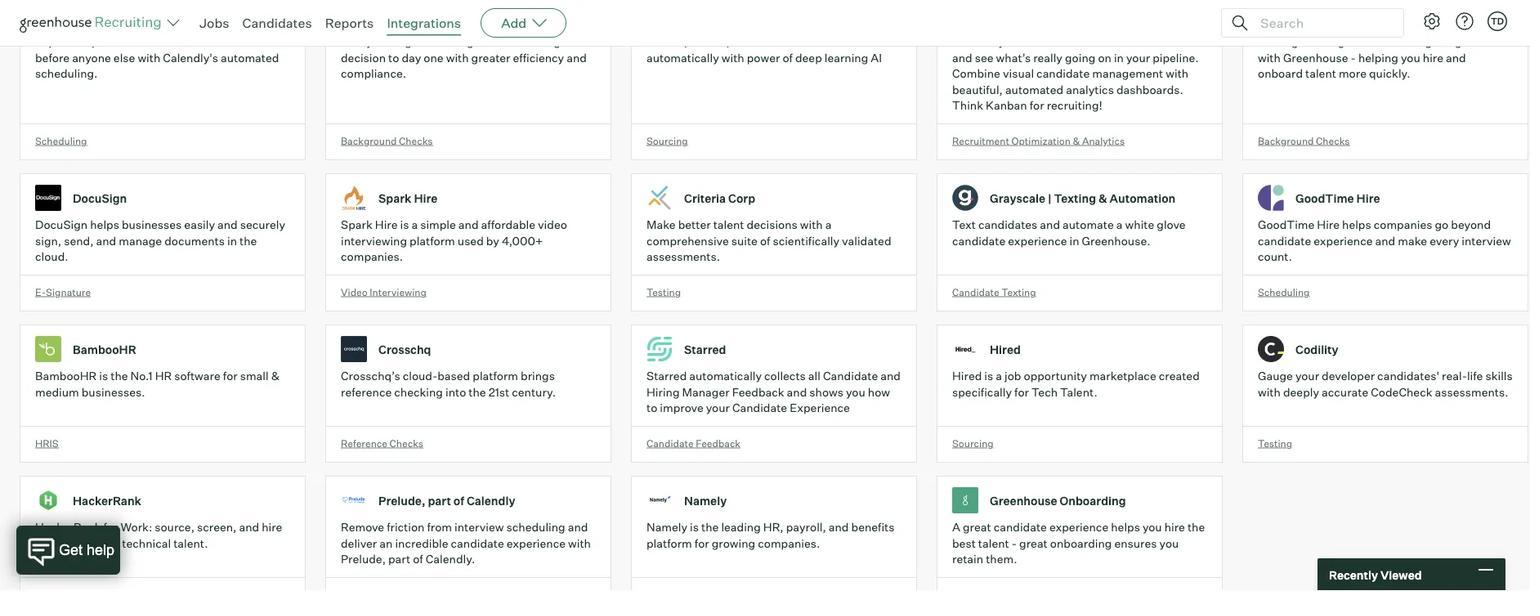 Task type: describe. For each thing, give the bounding box(es) containing it.
screening for one
[[421, 34, 474, 49]]

remove friction from interview scheduling and deliver an incredible candidate experience with prelude, part of calendly.
[[341, 520, 591, 566]]

td button
[[1485, 8, 1511, 34]]

spark hire is a simple and affordable video interviewing platform used by 4,000+ companies.
[[341, 218, 567, 264]]

video
[[538, 218, 567, 232]]

starred for starred
[[684, 342, 726, 356]]

assessments. for skills
[[1435, 385, 1509, 399]]

onboarding
[[1060, 493, 1126, 508]]

a inside hired is a job opportunity marketplace created specifically for tech talent.
[[996, 369, 1002, 383]]

and inside goodtime hire helps companies go beyond candidate experience and make every interview count.
[[1375, 234, 1396, 248]]

is for hired is a job opportunity marketplace created specifically for tech talent.
[[985, 369, 993, 383]]

source,
[[647, 34, 688, 49]]

integrations link
[[387, 15, 461, 31]]

1 vertical spatial great
[[1019, 536, 1048, 550]]

shows
[[810, 385, 844, 399]]

compliance.
[[341, 66, 406, 81]]

automated inside impress top candidates and connect with them before anyone else with calendly's automated scheduling.
[[221, 50, 279, 65]]

your up what's
[[999, 34, 1022, 49]]

2 vertical spatial greenhouse
[[990, 493, 1058, 508]]

hackerrank for hackerrank for work: source, screen, and hire the world's best technical talent.
[[35, 520, 101, 534]]

greenhouse onboarding
[[990, 493, 1126, 508]]

testing for make better talent decisions with a comprehensive suite of scientifically validated assessments.
[[647, 286, 681, 298]]

configure image
[[1422, 11, 1442, 31]]

every
[[1430, 234, 1459, 248]]

a inside make better talent decisions with a comprehensive suite of scientifically validated assessments.
[[825, 218, 832, 232]]

best inside a great candidate experience helps you hire the best talent - great onboarding ensures you retain them.
[[952, 536, 976, 550]]

candidate inside text candidates and automate a white glove candidate experience in greenhouse.
[[952, 234, 1006, 248]]

of inside the remove friction from interview scheduling and deliver an incredible candidate experience with prelude, part of calendly.
[[413, 552, 423, 566]]

based
[[438, 369, 470, 383]]

your up management on the right of the page
[[1126, 50, 1150, 65]]

namely for namely is the leading hr, payroll, and benefits platform for growing companies.
[[647, 520, 688, 534]]

scheduling
[[506, 520, 565, 534]]

interview inside goodtime hire helps companies go beyond candidate experience and make every interview count.
[[1462, 234, 1511, 248]]

make better talent decisions with a comprehensive suite of scientifically validated assessments.
[[647, 218, 891, 264]]

- inside hireright background screening integrates with greenhouse - helping you hire and onboard talent more quickly.
[[1351, 50, 1356, 65]]

feedback inside starred automatically collects all candidate and hiring manager feedback and shows you how to improve your candidate experience
[[732, 385, 784, 399]]

suite
[[731, 234, 758, 248]]

for inside bamboohr is the no.1 hr software for small & medium businesses.
[[223, 369, 238, 383]]

and inside hackerrank for work: source, screen, and hire the world's best technical talent.
[[239, 520, 259, 534]]

incredible
[[395, 536, 448, 550]]

candidates inside source, screen, and rank candidates automatically with power of deep learning ai
[[782, 34, 841, 49]]

0 vertical spatial &
[[1073, 135, 1080, 147]]

helping
[[1359, 50, 1399, 65]]

else
[[114, 50, 135, 65]]

hire for goodtime hire helps companies go beyond candidate experience and make every interview count.
[[1317, 218, 1340, 232]]

world's
[[55, 536, 94, 550]]

hr
[[155, 369, 172, 383]]

the inside namely is the leading hr, payroll, and benefits platform for growing companies.
[[701, 520, 719, 534]]

bamboohr for bamboohr is the no.1 hr software for small & medium businesses.
[[35, 369, 97, 383]]

goodtime for goodtime hire
[[1296, 191, 1354, 205]]

hackerrank for work: source, screen, and hire the world's best technical talent.
[[35, 520, 282, 550]]

quickly.
[[1369, 66, 1411, 81]]

crosschq
[[378, 342, 431, 356]]

kanban
[[986, 98, 1027, 113]]

grayscale | texting & automation
[[990, 191, 1176, 205]]

scheduling.
[[35, 66, 98, 81]]

1 horizontal spatial calendly
[[467, 493, 515, 508]]

you inside starred automatically collects all candidate and hiring manager feedback and shows you how to improve your candidate experience
[[846, 385, 866, 399]]

manage inside docusign helps businesses easily and securely sign, send, and manage documents in the cloud.
[[119, 234, 162, 248]]

greenhouse inside unleash your greenhouse data with talentwall and see what's really going on in your pipeline. combine visual candidate management with beautiful, automated analytics dashboards. think kanban for recruiting!
[[1025, 34, 1090, 49]]

onboarding inside a great candidate experience helps you hire the best talent - great onboarding ensures you retain them.
[[1050, 536, 1112, 550]]

experience inside goodtime hire helps companies go beyond candidate experience and make every interview count.
[[1314, 234, 1373, 248]]

goodtime for goodtime hire helps companies go beyond candidate experience and make every interview count.
[[1258, 218, 1315, 232]]

experience inside text candidates and automate a white glove candidate experience in greenhouse.
[[1008, 234, 1067, 248]]

businesses.
[[82, 385, 145, 399]]

manager
[[682, 385, 730, 399]]

think
[[952, 98, 983, 113]]

the inside crosschq's cloud-based platform brings reference checking into the 21st century.
[[469, 385, 486, 399]]

crosschq's
[[341, 369, 400, 383]]

candidate inside goodtime hire helps companies go beyond candidate experience and make every interview count.
[[1258, 234, 1311, 248]]

software
[[174, 369, 221, 383]]

candidates inside text candidates and automate a white glove candidate experience in greenhouse.
[[978, 218, 1038, 232]]

in inside docusign helps businesses easily and securely sign, send, and manage documents in the cloud.
[[227, 234, 237, 248]]

easily
[[341, 34, 373, 49]]

day
[[402, 50, 421, 65]]

for inside hired is a job opportunity marketplace created specifically for tech talent.
[[1015, 385, 1029, 399]]

talent.
[[1060, 385, 1098, 399]]

how
[[868, 385, 890, 399]]

criteria corp
[[684, 191, 755, 205]]

with inside hireright background screening integrates with greenhouse - helping you hire and onboard talent more quickly.
[[1258, 50, 1281, 65]]

with inside the remove friction from interview scheduling and deliver an incredible candidate experience with prelude, part of calendly.
[[568, 536, 591, 550]]

friction
[[387, 520, 425, 534]]

assessments. for comprehensive
[[647, 249, 720, 264]]

docusign for docusign helps businesses easily and securely sign, send, and manage documents in the cloud.
[[35, 218, 88, 232]]

hired for hired is a job opportunity marketplace created specifically for tech talent.
[[952, 369, 982, 383]]

your inside starred automatically collects all candidate and hiring manager feedback and shows you how to improve your candidate experience
[[706, 401, 730, 415]]

hire inside hireright background screening integrates with greenhouse - helping you hire and onboard talent more quickly.
[[1423, 50, 1444, 65]]

background for hireright background screening integrates with greenhouse - helping you hire and onboard talent more quickly.
[[1258, 135, 1314, 147]]

candidate down text at the right of page
[[952, 286, 999, 298]]

an
[[380, 536, 393, 550]]

and right easily at the left top
[[217, 218, 238, 232]]

the inside docusign helps businesses easily and securely sign, send, and manage documents in the cloud.
[[240, 234, 257, 248]]

talent inside a great candidate experience helps you hire the best talent - great onboarding ensures you retain them.
[[978, 536, 1009, 550]]

hireright for hireright background screening integrates with greenhouse - helping you hire and onboard talent more quickly.
[[1258, 34, 1310, 49]]

of up the remove friction from interview scheduling and deliver an incredible candidate experience with prelude, part of calendly. at the left bottom of the page
[[454, 493, 464, 508]]

checks for compliance.
[[399, 135, 433, 147]]

before
[[35, 50, 70, 65]]

grayscale
[[990, 191, 1046, 205]]

- inside a great candidate experience helps you hire the best talent - great onboarding ensures you retain them.
[[1012, 536, 1017, 550]]

video interviewing
[[341, 286, 427, 298]]

onboarding inside easily manage screening and onboarding from decision to day one with greater efficiency and compliance.
[[499, 34, 561, 49]]

hired for hired
[[990, 342, 1021, 356]]

greater
[[471, 50, 511, 65]]

decision
[[341, 50, 386, 65]]

starred for starred automatically collects all candidate and hiring manager feedback and shows you how to improve your candidate experience
[[647, 369, 687, 383]]

retain
[[952, 552, 984, 566]]

spark for spark hire
[[378, 191, 412, 205]]

starred automatically collects all candidate and hiring manager feedback and shows you how to improve your candidate experience
[[647, 369, 901, 415]]

send,
[[64, 234, 94, 248]]

companies. inside namely is the leading hr, payroll, and benefits platform for growing companies.
[[758, 536, 820, 550]]

all
[[808, 369, 821, 383]]

remove
[[341, 520, 384, 534]]

text
[[952, 218, 976, 232]]

in inside text candidates and automate a white glove candidate experience in greenhouse.
[[1070, 234, 1080, 248]]

experience inside a great candidate experience helps you hire the best talent - great onboarding ensures you retain them.
[[1050, 520, 1109, 534]]

ai
[[871, 50, 882, 65]]

Search text field
[[1256, 11, 1389, 35]]

1 vertical spatial sourcing
[[952, 437, 994, 449]]

century.
[[512, 385, 556, 399]]

& inside bamboohr is the no.1 hr software for small & medium businesses.
[[271, 369, 279, 383]]

candidate down collects
[[732, 401, 787, 415]]

candidates'
[[1378, 369, 1440, 383]]

companies
[[1374, 218, 1433, 232]]

management
[[1092, 66, 1163, 81]]

background checks for easily manage screening and onboarding from decision to day one with greater efficiency and compliance.
[[341, 135, 433, 147]]

and inside namely is the leading hr, payroll, and benefits platform for growing companies.
[[829, 520, 849, 534]]

automatically inside starred automatically collects all candidate and hiring manager feedback and shows you how to improve your candidate experience
[[689, 369, 762, 383]]

analytics
[[1066, 82, 1114, 97]]

jobs link
[[199, 15, 229, 31]]

0 vertical spatial calendly
[[73, 8, 121, 22]]

and right send,
[[96, 234, 116, 248]]

greenhouse inside hireright background screening integrates with greenhouse - helping you hire and onboard talent more quickly.
[[1283, 50, 1348, 65]]

candidate texting
[[952, 286, 1036, 298]]

onboard
[[1258, 66, 1303, 81]]

is inside spark hire is a simple and affordable video interviewing platform used by 4,000+ companies.
[[400, 218, 409, 232]]

a inside text candidates and automate a white glove candidate experience in greenhouse.
[[1117, 218, 1123, 232]]

what's
[[996, 50, 1031, 65]]

cloud.
[[35, 249, 68, 264]]

1 horizontal spatial part
[[428, 493, 451, 508]]

documents
[[164, 234, 225, 248]]

candidates inside impress top candidates and connect with them before anyone else with calendly's automated scheduling.
[[101, 34, 160, 49]]

leading
[[721, 520, 761, 534]]

created
[[1159, 369, 1200, 383]]

going
[[1065, 50, 1096, 65]]

anyone
[[72, 50, 111, 65]]

comprehensive
[[647, 234, 729, 248]]

decisions
[[747, 218, 798, 232]]

screening for hire
[[1379, 34, 1432, 49]]

best inside hackerrank for work: source, screen, and hire the world's best technical talent.
[[96, 536, 120, 550]]

experience inside the remove friction from interview scheduling and deliver an incredible candidate experience with prelude, part of calendly.
[[507, 536, 566, 550]]

reports link
[[325, 15, 374, 31]]

source, screen, and rank candidates automatically with power of deep learning ai
[[647, 34, 882, 65]]

prelude, inside the remove friction from interview scheduling and deliver an incredible candidate experience with prelude, part of calendly.
[[341, 552, 386, 566]]

efficiency
[[513, 50, 564, 65]]

add button
[[481, 8, 567, 38]]

helps inside docusign helps businesses easily and securely sign, send, and manage documents in the cloud.
[[90, 218, 119, 232]]

crosschq's cloud-based platform brings reference checking into the 21st century.
[[341, 369, 556, 399]]

developer
[[1322, 369, 1375, 383]]

them.
[[986, 552, 1017, 566]]

recently
[[1329, 568, 1378, 582]]

criteria
[[684, 191, 726, 205]]

easily
[[184, 218, 215, 232]]

interview inside the remove friction from interview scheduling and deliver an incredible candidate experience with prelude, part of calendly.
[[455, 520, 504, 534]]

with inside source, screen, and rank candidates automatically with power of deep learning ai
[[722, 50, 744, 65]]

candidate inside the remove friction from interview scheduling and deliver an incredible candidate experience with prelude, part of calendly.
[[451, 536, 504, 550]]

analytics
[[1082, 135, 1125, 147]]

e-signature
[[35, 286, 91, 298]]

source,
[[155, 520, 195, 534]]

is for namely is the leading hr, payroll, and benefits platform for growing companies.
[[690, 520, 699, 534]]

automatically inside source, screen, and rank candidates automatically with power of deep learning ai
[[647, 50, 719, 65]]

and inside impress top candidates and connect with them before anyone else with calendly's automated scheduling.
[[163, 34, 183, 49]]



Task type: locate. For each thing, give the bounding box(es) containing it.
medium
[[35, 385, 79, 399]]

spark
[[378, 191, 412, 205], [341, 218, 373, 232]]

bamboohr up businesses.
[[73, 342, 136, 356]]

codility
[[1296, 342, 1339, 356]]

from inside the remove friction from interview scheduling and deliver an incredible candidate experience with prelude, part of calendly.
[[427, 520, 452, 534]]

of down the decisions
[[760, 234, 770, 248]]

automatically up 'manager'
[[689, 369, 762, 383]]

feedback down collects
[[732, 385, 784, 399]]

0 horizontal spatial manage
[[119, 234, 162, 248]]

0 vertical spatial texting
[[1054, 191, 1096, 205]]

and up used
[[458, 218, 479, 232]]

1 horizontal spatial hired
[[990, 342, 1021, 356]]

automate
[[1063, 218, 1114, 232]]

a inside spark hire is a simple and affordable video interviewing platform used by 4,000+ companies.
[[412, 218, 418, 232]]

1 vertical spatial &
[[1099, 191, 1107, 205]]

in down automate
[[1070, 234, 1080, 248]]

deeply
[[1283, 385, 1319, 399]]

0 vertical spatial testing
[[647, 286, 681, 298]]

prelude, part of calendly
[[378, 493, 515, 508]]

0 horizontal spatial from
[[427, 520, 452, 534]]

recruitment
[[952, 135, 1009, 147]]

jobs
[[199, 15, 229, 31]]

best right world's
[[96, 536, 120, 550]]

1 screening from the left
[[421, 34, 474, 49]]

and inside text candidates and automate a white glove candidate experience in greenhouse.
[[1040, 218, 1060, 232]]

helps inside goodtime hire helps companies go beyond candidate experience and make every interview count.
[[1342, 218, 1371, 232]]

1 vertical spatial docusign
[[35, 218, 88, 232]]

candidate down text at the right of page
[[952, 234, 1006, 248]]

hired up specifically
[[952, 369, 982, 383]]

2 vertical spatial platform
[[647, 536, 692, 550]]

hire for goodtime hire
[[1357, 191, 1380, 205]]

1 vertical spatial assessments.
[[1435, 385, 1509, 399]]

assessments. inside make better talent decisions with a comprehensive suite of scientifically validated assessments.
[[647, 249, 720, 264]]

1 horizontal spatial screen,
[[691, 34, 730, 49]]

candidate up the them.
[[994, 520, 1047, 534]]

checks for quickly.
[[1316, 135, 1350, 147]]

4,000+
[[502, 234, 543, 248]]

bamboohr up medium
[[35, 369, 97, 383]]

2 vertical spatial talent
[[978, 536, 1009, 550]]

companies. down "hr,"
[[758, 536, 820, 550]]

&
[[1073, 135, 1080, 147], [1099, 191, 1107, 205], [271, 369, 279, 383]]

0 horizontal spatial spark
[[341, 218, 373, 232]]

1 vertical spatial namely
[[647, 520, 688, 534]]

prelude,
[[378, 493, 425, 508], [341, 552, 386, 566]]

hireright
[[1296, 8, 1350, 22], [1258, 34, 1310, 49]]

hackerrank up the work:
[[73, 493, 141, 508]]

scheduling down count.
[[1258, 286, 1310, 298]]

starred up 'manager'
[[684, 342, 726, 356]]

background checks
[[341, 135, 433, 147], [1258, 135, 1350, 147]]

you left "how"
[[846, 385, 866, 399]]

helps up send,
[[90, 218, 119, 232]]

0 horizontal spatial &
[[271, 369, 279, 383]]

0 vertical spatial prelude,
[[378, 493, 425, 508]]

namely is the leading hr, payroll, and benefits platform for growing companies.
[[647, 520, 895, 550]]

0 vertical spatial companies.
[[341, 249, 403, 264]]

make
[[647, 218, 676, 232]]

talent inside hireright background screening integrates with greenhouse - helping you hire and onboard talent more quickly.
[[1306, 66, 1337, 81]]

and down 'companies'
[[1375, 234, 1396, 248]]

0 horizontal spatial to
[[388, 50, 399, 65]]

sourcing down specifically
[[952, 437, 994, 449]]

a up scientifically
[[825, 218, 832, 232]]

1 vertical spatial onboarding
[[1050, 536, 1112, 550]]

hire for hackerrank for work: source, screen, and hire the world's best technical talent.
[[262, 520, 282, 534]]

hire up 'companies'
[[1357, 191, 1380, 205]]

accurate
[[1322, 385, 1369, 399]]

0 vertical spatial interview
[[1462, 234, 1511, 248]]

checks right reference
[[390, 437, 423, 449]]

0 horizontal spatial great
[[963, 520, 991, 534]]

talent left the more
[[1306, 66, 1337, 81]]

1 vertical spatial -
[[1012, 536, 1017, 550]]

1 vertical spatial from
[[427, 520, 452, 534]]

2 horizontal spatial candidates
[[978, 218, 1038, 232]]

helps up "ensures"
[[1111, 520, 1140, 534]]

0 horizontal spatial talent
[[713, 218, 744, 232]]

- up the them.
[[1012, 536, 1017, 550]]

checks
[[399, 135, 433, 147], [1316, 135, 1350, 147], [390, 437, 423, 449]]

hired inside hired is a job opportunity marketplace created specifically for tech talent.
[[952, 369, 982, 383]]

goodtime inside goodtime hire helps companies go beyond candidate experience and make every interview count.
[[1258, 218, 1315, 232]]

1 horizontal spatial platform
[[473, 369, 518, 383]]

and down collects
[[787, 385, 807, 399]]

namely left leading
[[647, 520, 688, 534]]

testing down deeply
[[1258, 437, 1293, 449]]

great right a
[[963, 520, 991, 534]]

greenhouse recruiting image
[[20, 13, 167, 33]]

helps down goodtime hire
[[1342, 218, 1371, 232]]

for down job
[[1015, 385, 1029, 399]]

for inside namely is the leading hr, payroll, and benefits platform for growing companies.
[[695, 536, 709, 550]]

of inside make better talent decisions with a comprehensive suite of scientifically validated assessments.
[[760, 234, 770, 248]]

assessments. inside gauge your developer candidates' real-life skills with deeply accurate codecheck assessments.
[[1435, 385, 1509, 399]]

0 horizontal spatial calendly
[[73, 8, 121, 22]]

power
[[747, 50, 780, 65]]

part
[[428, 493, 451, 508], [388, 552, 411, 566]]

docusign inside docusign helps businesses easily and securely sign, send, and manage documents in the cloud.
[[35, 218, 88, 232]]

1 horizontal spatial background
[[1258, 135, 1314, 147]]

hire for spark hire is a simple and affordable video interviewing platform used by 4,000+ companies.
[[375, 218, 398, 232]]

in right on
[[1114, 50, 1124, 65]]

0 vertical spatial talent
[[1306, 66, 1337, 81]]

automatically
[[647, 50, 719, 65], [689, 369, 762, 383]]

interview
[[1462, 234, 1511, 248], [455, 520, 504, 534]]

0 vertical spatial onboarding
[[499, 34, 561, 49]]

is inside hired is a job opportunity marketplace created specifically for tech talent.
[[985, 369, 993, 383]]

talent up the them.
[[978, 536, 1009, 550]]

texting
[[1054, 191, 1096, 205], [1002, 286, 1036, 298]]

candidate
[[1037, 66, 1090, 81], [952, 234, 1006, 248], [1258, 234, 1311, 248], [994, 520, 1047, 534], [451, 536, 504, 550]]

0 vertical spatial screen,
[[691, 34, 730, 49]]

you up "ensures"
[[1143, 520, 1162, 534]]

make
[[1398, 234, 1427, 248]]

1 horizontal spatial automated
[[1005, 82, 1064, 97]]

used
[[458, 234, 484, 248]]

greenhouse.
[[1082, 234, 1151, 248]]

hired
[[990, 342, 1021, 356], [952, 369, 982, 383]]

candidate down really
[[1037, 66, 1090, 81]]

21st
[[489, 385, 509, 399]]

your
[[999, 34, 1022, 49], [1126, 50, 1150, 65], [1296, 369, 1319, 383], [706, 401, 730, 415]]

1 horizontal spatial companies.
[[758, 536, 820, 550]]

2 horizontal spatial in
[[1114, 50, 1124, 65]]

goodtime hire
[[1296, 191, 1380, 205]]

of left deep at the right of the page
[[783, 50, 793, 65]]

1 horizontal spatial to
[[647, 401, 658, 415]]

screen, inside source, screen, and rank candidates automatically with power of deep learning ai
[[691, 34, 730, 49]]

your inside gauge your developer candidates' real-life skills with deeply accurate codecheck assessments.
[[1296, 369, 1319, 383]]

integrations
[[387, 15, 461, 31]]

0 vertical spatial bamboohr
[[73, 342, 136, 356]]

growing
[[712, 536, 755, 550]]

screening up one
[[421, 34, 474, 49]]

1 vertical spatial part
[[388, 552, 411, 566]]

prelude, up friction at the bottom left of the page
[[378, 493, 425, 508]]

screening up helping
[[1379, 34, 1432, 49]]

1 vertical spatial talent
[[713, 218, 744, 232]]

1 vertical spatial companies.
[[758, 536, 820, 550]]

from up efficiency
[[563, 34, 588, 49]]

and up "how"
[[881, 369, 901, 383]]

hire inside a great candidate experience helps you hire the best talent - great onboarding ensures you retain them.
[[1165, 520, 1185, 534]]

with inside easily manage screening and onboarding from decision to day one with greater efficiency and compliance.
[[446, 50, 469, 65]]

screening inside easily manage screening and onboarding from decision to day one with greater efficiency and compliance.
[[421, 34, 474, 49]]

interview down prelude, part of calendly
[[455, 520, 504, 534]]

0 horizontal spatial screening
[[421, 34, 474, 49]]

1 best from the left
[[96, 536, 120, 550]]

scheduling for goodtime hire helps companies go beyond candidate experience and make every interview count.
[[1258, 286, 1310, 298]]

1 horizontal spatial in
[[1070, 234, 1080, 248]]

reference
[[341, 385, 392, 399]]

0 vertical spatial manage
[[375, 34, 418, 49]]

hire for spark hire
[[414, 191, 438, 205]]

simple
[[420, 218, 456, 232]]

hackerrank inside hackerrank for work: source, screen, and hire the world's best technical talent.
[[35, 520, 101, 534]]

1 vertical spatial feedback
[[696, 437, 741, 449]]

manage inside easily manage screening and onboarding from decision to day one with greater efficiency and compliance.
[[375, 34, 418, 49]]

bamboohr for bamboohr
[[73, 342, 136, 356]]

1 background checks from the left
[[341, 135, 433, 147]]

life
[[1467, 369, 1483, 383]]

0 horizontal spatial platform
[[410, 234, 455, 248]]

0 horizontal spatial candidates
[[101, 34, 160, 49]]

to inside easily manage screening and onboarding from decision to day one with greater efficiency and compliance.
[[388, 50, 399, 65]]

2 horizontal spatial helps
[[1342, 218, 1371, 232]]

ensures
[[1115, 536, 1157, 550]]

calendly.
[[426, 552, 475, 566]]

manage down businesses
[[119, 234, 162, 248]]

hireright up onboard
[[1258, 34, 1310, 49]]

bamboohr inside bamboohr is the no.1 hr software for small & medium businesses.
[[35, 369, 97, 383]]

for inside unleash your greenhouse data with talentwall and see what's really going on in your pipeline. combine visual candidate management with beautiful, automated analytics dashboards. think kanban for recruiting!
[[1030, 98, 1044, 113]]

0 vertical spatial docusign
[[73, 191, 127, 205]]

and left rank
[[733, 34, 753, 49]]

to left the day
[[388, 50, 399, 65]]

0 vertical spatial spark
[[378, 191, 412, 205]]

for right kanban
[[1030, 98, 1044, 113]]

companies. inside spark hire is a simple and affordable video interviewing platform used by 4,000+ companies.
[[341, 249, 403, 264]]

experience down |
[[1008, 234, 1067, 248]]

0 vertical spatial starred
[[684, 342, 726, 356]]

a left job
[[996, 369, 1002, 383]]

candidates link
[[242, 15, 312, 31]]

td button
[[1488, 11, 1507, 31]]

by
[[486, 234, 499, 248]]

experience down goodtime hire
[[1314, 234, 1373, 248]]

0 horizontal spatial background
[[341, 135, 397, 147]]

sterling
[[378, 8, 423, 22]]

assessments. down life
[[1435, 385, 1509, 399]]

background for easily manage screening and onboarding from decision to day one with greater efficiency and compliance.
[[341, 135, 397, 147]]

1 vertical spatial bamboohr
[[35, 369, 97, 383]]

testing for gauge your developer candidates' real-life skills with deeply accurate codecheck assessments.
[[1258, 437, 1293, 449]]

1 vertical spatial interview
[[455, 520, 504, 534]]

and up greater
[[476, 34, 496, 49]]

2 background from the left
[[1258, 135, 1314, 147]]

hireright inside hireright background screening integrates with greenhouse - helping you hire and onboard talent more quickly.
[[1258, 34, 1310, 49]]

platform down simple
[[410, 234, 455, 248]]

video
[[341, 286, 368, 298]]

0 horizontal spatial testing
[[647, 286, 681, 298]]

part down an
[[388, 552, 411, 566]]

dashboards.
[[1117, 82, 1184, 97]]

the inside hackerrank for work: source, screen, and hire the world's best technical talent.
[[35, 536, 53, 550]]

1 horizontal spatial candidates
[[782, 34, 841, 49]]

0 horizontal spatial part
[[388, 552, 411, 566]]

of inside source, screen, and rank candidates automatically with power of deep learning ai
[[783, 50, 793, 65]]

glove
[[1157, 218, 1186, 232]]

is down the spark hire
[[400, 218, 409, 232]]

0 horizontal spatial -
[[1012, 536, 1017, 550]]

experience down onboarding on the right bottom of the page
[[1050, 520, 1109, 534]]

you inside hireright background screening integrates with greenhouse - helping you hire and onboard talent more quickly.
[[1401, 50, 1421, 65]]

is inside namely is the leading hr, payroll, and benefits platform for growing companies.
[[690, 520, 699, 534]]

pipeline.
[[1153, 50, 1199, 65]]

1 vertical spatial texting
[[1002, 286, 1036, 298]]

hireright up background
[[1296, 8, 1350, 22]]

screening
[[421, 34, 474, 49], [1379, 34, 1432, 49]]

1 horizontal spatial from
[[563, 34, 588, 49]]

automated down 'them'
[[221, 50, 279, 65]]

1 vertical spatial automatically
[[689, 369, 762, 383]]

1 vertical spatial greenhouse
[[1283, 50, 1348, 65]]

hackerrank up world's
[[35, 520, 101, 534]]

talent inside make better talent decisions with a comprehensive suite of scientifically validated assessments.
[[713, 218, 744, 232]]

1 vertical spatial to
[[647, 401, 658, 415]]

recruitment optimization & analytics
[[952, 135, 1125, 147]]

candidate up shows
[[823, 369, 878, 383]]

talent.
[[173, 536, 208, 550]]

spark for spark hire is a simple and affordable video interviewing platform used by 4,000+ companies.
[[341, 218, 373, 232]]

interviewing
[[341, 234, 407, 248]]

and inside hireright background screening integrates with greenhouse - helping you hire and onboard talent more quickly.
[[1446, 50, 1466, 65]]

data
[[1092, 34, 1118, 49]]

with inside make better talent decisions with a comprehensive suite of scientifically validated assessments.
[[800, 218, 823, 232]]

on
[[1098, 50, 1112, 65]]

calendly's
[[163, 50, 218, 65]]

your down 'manager'
[[706, 401, 730, 415]]

hire for a great candidate experience helps you hire the best talent - great onboarding ensures you retain them.
[[1165, 520, 1185, 534]]

screening inside hireright background screening integrates with greenhouse - helping you hire and onboard talent more quickly.
[[1379, 34, 1432, 49]]

2 horizontal spatial talent
[[1306, 66, 1337, 81]]

1 background from the left
[[341, 135, 397, 147]]

is up businesses.
[[99, 369, 108, 383]]

deep
[[795, 50, 822, 65]]

payroll,
[[786, 520, 826, 534]]

1 vertical spatial spark
[[341, 218, 373, 232]]

2 horizontal spatial &
[[1099, 191, 1107, 205]]

namely for namely
[[684, 493, 727, 508]]

and inside unleash your greenhouse data with talentwall and see what's really going on in your pipeline. combine visual candidate management with beautiful, automated analytics dashboards. think kanban for recruiting!
[[952, 50, 973, 65]]

candidate up the calendly. at the left of the page
[[451, 536, 504, 550]]

visual
[[1003, 66, 1034, 81]]

1 horizontal spatial texting
[[1054, 191, 1096, 205]]

screen, right source,
[[691, 34, 730, 49]]

for left small
[[223, 369, 238, 383]]

no.1
[[130, 369, 153, 383]]

0 vertical spatial to
[[388, 50, 399, 65]]

with inside gauge your developer candidates' real-life skills with deeply accurate codecheck assessments.
[[1258, 385, 1281, 399]]

1 horizontal spatial helps
[[1111, 520, 1140, 534]]

top
[[81, 34, 99, 49]]

0 horizontal spatial texting
[[1002, 286, 1036, 298]]

0 vertical spatial scheduling
[[35, 135, 87, 147]]

hackerrank
[[73, 493, 141, 508], [35, 520, 101, 534]]

hired is a job opportunity marketplace created specifically for tech talent.
[[952, 369, 1200, 399]]

the inside a great candidate experience helps you hire the best talent - great onboarding ensures you retain them.
[[1188, 520, 1205, 534]]

hire inside spark hire is a simple and affordable video interviewing platform used by 4,000+ companies.
[[375, 218, 398, 232]]

you
[[1401, 50, 1421, 65], [846, 385, 866, 399], [1143, 520, 1162, 534], [1160, 536, 1179, 550]]

1 horizontal spatial scheduling
[[1258, 286, 1310, 298]]

0 horizontal spatial hired
[[952, 369, 982, 383]]

0 horizontal spatial companies.
[[341, 249, 403, 264]]

screen, inside hackerrank for work: source, screen, and hire the world's best technical talent.
[[197, 520, 237, 534]]

background checks for hireright background screening integrates with greenhouse - helping you hire and onboard talent more quickly.
[[1258, 135, 1350, 147]]

and down 'unleash'
[[952, 50, 973, 65]]

feedback down improve
[[696, 437, 741, 449]]

0 vertical spatial great
[[963, 520, 991, 534]]

platform inside crosschq's cloud-based platform brings reference checking into the 21st century.
[[473, 369, 518, 383]]

0 horizontal spatial background checks
[[341, 135, 433, 147]]

0 horizontal spatial interview
[[455, 520, 504, 534]]

calendly up the remove friction from interview scheduling and deliver an incredible candidate experience with prelude, part of calendly. at the left bottom of the page
[[467, 493, 515, 508]]

impress top candidates and connect with them before anyone else with calendly's automated scheduling.
[[35, 34, 284, 81]]

automatically down source,
[[647, 50, 719, 65]]

part up incredible
[[428, 493, 451, 508]]

benefits
[[851, 520, 895, 534]]

0 horizontal spatial scheduling
[[35, 135, 87, 147]]

1 horizontal spatial sourcing
[[952, 437, 994, 449]]

0 vertical spatial -
[[1351, 50, 1356, 65]]

candidate inside unleash your greenhouse data with talentwall and see what's really going on in your pipeline. combine visual candidate management with beautiful, automated analytics dashboards. think kanban for recruiting!
[[1037, 66, 1090, 81]]

and
[[163, 34, 183, 49], [476, 34, 496, 49], [733, 34, 753, 49], [567, 50, 587, 65], [952, 50, 973, 65], [1446, 50, 1466, 65], [217, 218, 238, 232], [458, 218, 479, 232], [1040, 218, 1060, 232], [96, 234, 116, 248], [1375, 234, 1396, 248], [881, 369, 901, 383], [787, 385, 807, 399], [239, 520, 259, 534], [568, 520, 588, 534], [829, 520, 849, 534]]

you right "ensures"
[[1160, 536, 1179, 550]]

is for bamboohr is the no.1 hr software for small & medium businesses.
[[99, 369, 108, 383]]

0 vertical spatial from
[[563, 34, 588, 49]]

and right payroll,
[[829, 520, 849, 534]]

hire inside goodtime hire helps companies go beyond candidate experience and make every interview count.
[[1317, 218, 1340, 232]]

scheduling down scheduling.
[[35, 135, 87, 147]]

sourcing
[[647, 135, 688, 147], [952, 437, 994, 449]]

spark inside spark hire is a simple and affordable video interviewing platform used by 4,000+ companies.
[[341, 218, 373, 232]]

platform inside namely is the leading hr, payroll, and benefits platform for growing companies.
[[647, 536, 692, 550]]

and inside source, screen, and rank candidates automatically with power of deep learning ai
[[733, 34, 753, 49]]

1 vertical spatial testing
[[1258, 437, 1293, 449]]

1 horizontal spatial testing
[[1258, 437, 1293, 449]]

from inside easily manage screening and onboarding from decision to day one with greater efficiency and compliance.
[[563, 34, 588, 49]]

you up quickly.
[[1401, 50, 1421, 65]]

docusign for docusign
[[73, 191, 127, 205]]

0 horizontal spatial hire
[[262, 520, 282, 534]]

background down compliance.
[[341, 135, 397, 147]]

2 screening from the left
[[1379, 34, 1432, 49]]

hire up interviewing
[[375, 218, 398, 232]]

spark hire
[[378, 191, 438, 205]]

1 vertical spatial prelude,
[[341, 552, 386, 566]]

part inside the remove friction from interview scheduling and deliver an incredible candidate experience with prelude, part of calendly.
[[388, 552, 411, 566]]

automated inside unleash your greenhouse data with talentwall and see what's really going on in your pipeline. combine visual candidate management with beautiful, automated analytics dashboards. think kanban for recruiting!
[[1005, 82, 1064, 97]]

prelude, down the deliver
[[341, 552, 386, 566]]

gauge your developer candidates' real-life skills with deeply accurate codecheck assessments.
[[1258, 369, 1513, 399]]

validated
[[842, 234, 891, 248]]

the inside bamboohr is the no.1 hr software for small & medium businesses.
[[111, 369, 128, 383]]

1 horizontal spatial -
[[1351, 50, 1356, 65]]

1 horizontal spatial &
[[1073, 135, 1080, 147]]

is
[[400, 218, 409, 232], [99, 369, 108, 383], [985, 369, 993, 383], [690, 520, 699, 534]]

goodtime up goodtime hire helps companies go beyond candidate experience and make every interview count.
[[1296, 191, 1354, 205]]

0 vertical spatial hired
[[990, 342, 1021, 356]]

and inside spark hire is a simple and affordable video interviewing platform used by 4,000+ companies.
[[458, 218, 479, 232]]

2 best from the left
[[952, 536, 976, 550]]

interview down beyond
[[1462, 234, 1511, 248]]

hire inside hackerrank for work: source, screen, and hire the world's best technical talent.
[[262, 520, 282, 534]]

1 vertical spatial platform
[[473, 369, 518, 383]]

hiring
[[647, 385, 680, 399]]

beautiful,
[[952, 82, 1003, 97]]

hireright for hireright
[[1296, 8, 1350, 22]]

goodtime up count.
[[1258, 218, 1315, 232]]

opportunity
[[1024, 369, 1087, 383]]

td
[[1491, 16, 1504, 27]]

background down onboard
[[1258, 135, 1314, 147]]

talent up suite in the left of the page
[[713, 218, 744, 232]]

namely inside namely is the leading hr, payroll, and benefits platform for growing companies.
[[647, 520, 688, 534]]

texting down text candidates and automate a white glove candidate experience in greenhouse.
[[1002, 286, 1036, 298]]

hireright background screening integrates with greenhouse - helping you hire and onboard talent more quickly.
[[1258, 34, 1489, 81]]

scheduling for impress top candidates and connect with them before anyone else with calendly's automated scheduling.
[[35, 135, 87, 147]]

- up the more
[[1351, 50, 1356, 65]]

candidate up count.
[[1258, 234, 1311, 248]]

and down integrates
[[1446, 50, 1466, 65]]

experience
[[1008, 234, 1067, 248], [1314, 234, 1373, 248], [1050, 520, 1109, 534], [507, 536, 566, 550]]

greenhouse up the them.
[[990, 493, 1058, 508]]

hackerrank for hackerrank
[[73, 493, 141, 508]]

0 vertical spatial hireright
[[1296, 8, 1350, 22]]

docusign up sign,
[[35, 218, 88, 232]]

starred inside starred automatically collects all candidate and hiring manager feedback and shows you how to improve your candidate experience
[[647, 369, 687, 383]]

platform inside spark hire is a simple and affordable video interviewing platform used by 4,000+ companies.
[[410, 234, 455, 248]]

the
[[240, 234, 257, 248], [111, 369, 128, 383], [469, 385, 486, 399], [701, 520, 719, 534], [1188, 520, 1205, 534], [35, 536, 53, 550]]

0 vertical spatial hackerrank
[[73, 493, 141, 508]]

starred up 'hiring'
[[647, 369, 687, 383]]

calendly up top at the left of page
[[73, 8, 121, 22]]

and up the calendly's
[[163, 34, 183, 49]]

2 vertical spatial &
[[271, 369, 279, 383]]

gauge
[[1258, 369, 1293, 383]]

1 horizontal spatial assessments.
[[1435, 385, 1509, 399]]

of down incredible
[[413, 552, 423, 566]]

to inside starred automatically collects all candidate and hiring manager feedback and shows you how to improve your candidate experience
[[647, 401, 658, 415]]

2 background checks from the left
[[1258, 135, 1350, 147]]

1 horizontal spatial interview
[[1462, 234, 1511, 248]]

1 horizontal spatial manage
[[375, 34, 418, 49]]

candidate inside a great candidate experience helps you hire the best talent - great onboarding ensures you retain them.
[[994, 520, 1047, 534]]

for inside hackerrank for work: source, screen, and hire the world's best technical talent.
[[103, 520, 118, 534]]

and right efficiency
[[567, 50, 587, 65]]

candidate down improve
[[647, 437, 694, 449]]

reference checks
[[341, 437, 423, 449]]

impress
[[35, 34, 78, 49]]

in inside unleash your greenhouse data with talentwall and see what's really going on in your pipeline. combine visual candidate management with beautiful, automated analytics dashboards. think kanban for recruiting!
[[1114, 50, 1124, 65]]

helps inside a great candidate experience helps you hire the best talent - great onboarding ensures you retain them.
[[1111, 520, 1140, 534]]

0 vertical spatial sourcing
[[647, 135, 688, 147]]

background
[[1312, 34, 1377, 49]]

candidates down grayscale
[[978, 218, 1038, 232]]

0 horizontal spatial best
[[96, 536, 120, 550]]

skills
[[1486, 369, 1513, 383]]

and inside the remove friction from interview scheduling and deliver an incredible candidate experience with prelude, part of calendly.
[[568, 520, 588, 534]]

checks up the spark hire
[[399, 135, 433, 147]]



Task type: vqa. For each thing, say whether or not it's contained in the screenshot.


